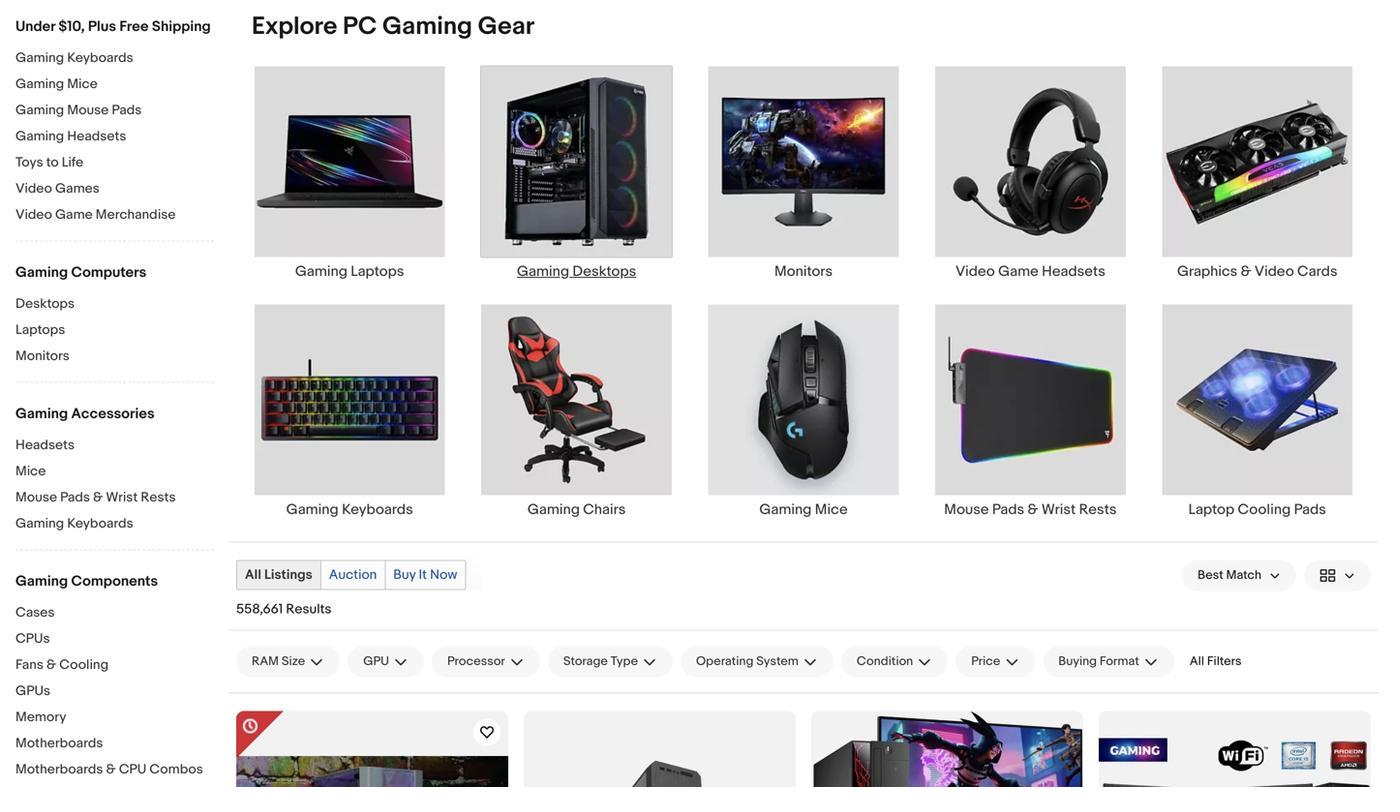 Task type: locate. For each thing, give the bounding box(es) containing it.
all left filters
[[1190, 654, 1205, 669]]

1 horizontal spatial laptops
[[351, 263, 404, 280]]

1 vertical spatial monitors
[[15, 348, 70, 365]]

laptop cooling pads
[[1189, 501, 1326, 518]]

mouse pads & wrist rests link
[[917, 303, 1144, 518], [15, 489, 214, 508]]

motherboards link
[[15, 735, 214, 754]]

gaming mice link
[[15, 76, 214, 94], [690, 303, 917, 518]]

mice link
[[15, 463, 214, 482]]

monitors
[[775, 263, 833, 280], [15, 348, 70, 365]]

video
[[15, 181, 52, 197], [15, 207, 52, 223], [956, 263, 995, 280], [1255, 263, 1294, 280]]

keyboards inside headsets mice mouse pads & wrist rests gaming keyboards
[[67, 516, 133, 532]]

0 horizontal spatial mice
[[15, 463, 46, 480]]

1 horizontal spatial all
[[1190, 654, 1205, 669]]

keyboards
[[67, 50, 133, 66], [342, 501, 413, 518], [67, 516, 133, 532]]

0 vertical spatial monitors link
[[690, 65, 917, 280]]

keyboards down plus
[[67, 50, 133, 66]]

0 horizontal spatial mouse pads & wrist rests link
[[15, 489, 214, 508]]

0 horizontal spatial monitors link
[[15, 348, 214, 366]]

gaming chairs link
[[463, 303, 690, 518]]

size
[[282, 654, 305, 669]]

all
[[245, 567, 261, 583], [1190, 654, 1205, 669]]

laptop cooling pads link
[[1144, 303, 1371, 518]]

motherboards & cpu combos link
[[15, 762, 214, 780]]

1 horizontal spatial monitors link
[[690, 65, 917, 280]]

1 vertical spatial headsets
[[1042, 263, 1106, 280]]

0 horizontal spatial mouse
[[15, 489, 57, 506]]

gpus link
[[15, 683, 214, 702]]

buying format
[[1059, 654, 1139, 669]]

all filters button
[[1182, 646, 1250, 677]]

shipping
[[152, 18, 211, 35]]

all up 558,661
[[245, 567, 261, 583]]

1 vertical spatial monitors link
[[15, 348, 214, 366]]

0 vertical spatial game
[[55, 207, 93, 223]]

1 vertical spatial all
[[1190, 654, 1205, 669]]

video game merchandise link
[[15, 207, 214, 225]]

cases
[[15, 605, 55, 621]]

mouse
[[67, 102, 109, 119], [15, 489, 57, 506], [944, 501, 989, 518]]

0 vertical spatial motherboards
[[15, 735, 103, 752]]

1 horizontal spatial mice
[[67, 76, 98, 92]]

all for all listings
[[245, 567, 261, 583]]

game inside video game headsets link
[[998, 263, 1039, 280]]

system
[[756, 654, 799, 669]]

1 horizontal spatial rests
[[1079, 501, 1117, 518]]

&
[[1241, 263, 1252, 280], [93, 489, 103, 506], [1028, 501, 1038, 518], [46, 657, 56, 673], [106, 762, 116, 778]]

pads inside headsets mice mouse pads & wrist rests gaming keyboards
[[60, 489, 90, 506]]

best match button
[[1182, 560, 1296, 591]]

listings
[[264, 567, 313, 583]]

1 horizontal spatial mouse
[[67, 102, 109, 119]]

1 vertical spatial cooling
[[59, 657, 109, 673]]

dell gaming desktop pc amd rx intel i5 wifi 16gb 2tb hd ssd 22" lcd window 10/11 image
[[1099, 738, 1371, 787]]

mouse inside list
[[944, 501, 989, 518]]

motherboards
[[15, 735, 103, 752], [15, 762, 103, 778]]

0 vertical spatial desktops
[[573, 263, 636, 280]]

gaming keyboards link
[[15, 50, 214, 68], [236, 303, 463, 518], [15, 516, 214, 534]]

1 vertical spatial motherboards
[[15, 762, 103, 778]]

game inside gaming keyboards gaming mice gaming mouse pads gaming headsets toys to life video games video game merchandise
[[55, 207, 93, 223]]

auction link
[[321, 561, 385, 589]]

wrist
[[106, 489, 138, 506], [1042, 501, 1076, 518]]

1 horizontal spatial desktops
[[573, 263, 636, 280]]

1 vertical spatial mice
[[15, 463, 46, 480]]

keyboards inside gaming keyboards gaming mice gaming mouse pads gaming headsets toys to life video games video game merchandise
[[67, 50, 133, 66]]

558,661
[[236, 601, 283, 618]]

rests inside headsets mice mouse pads & wrist rests gaming keyboards
[[141, 489, 176, 506]]

fans
[[15, 657, 43, 673]]

laptops inside the desktops laptops monitors
[[15, 322, 65, 338]]

desktops laptops monitors
[[15, 296, 75, 365]]

0 horizontal spatial cooling
[[59, 657, 109, 673]]

1 horizontal spatial gaming mice link
[[690, 303, 917, 518]]

to
[[46, 154, 59, 171]]

plus
[[88, 18, 116, 35]]

cooling inside laptop cooling pads link
[[1238, 501, 1291, 518]]

buy it now link
[[386, 561, 465, 589]]

mice inside headsets mice mouse pads & wrist rests gaming keyboards
[[15, 463, 46, 480]]

cases cpus fans & cooling gpus memory motherboards motherboards & cpu combos
[[15, 605, 203, 778]]

0 vertical spatial laptops
[[351, 263, 404, 280]]

monitors link for gaming computers
[[15, 348, 214, 366]]

gaming inside gaming laptops "link"
[[295, 263, 348, 280]]

laptops link
[[15, 322, 214, 340]]

0 vertical spatial cooling
[[1238, 501, 1291, 518]]

video games link
[[15, 181, 214, 199]]

games
[[55, 181, 100, 197]]

pads inside gaming keyboards gaming mice gaming mouse pads gaming headsets toys to life video games video game merchandise
[[112, 102, 142, 119]]

2 horizontal spatial mouse
[[944, 501, 989, 518]]

2 vertical spatial mice
[[815, 501, 848, 518]]

monitors link for explore pc gaming gear
[[690, 65, 917, 280]]

list containing gaming laptops
[[229, 65, 1379, 542]]

0 vertical spatial headsets
[[67, 128, 126, 145]]

1 horizontal spatial wrist
[[1042, 501, 1076, 518]]

0 vertical spatial all
[[245, 567, 261, 583]]

laptops
[[351, 263, 404, 280], [15, 322, 65, 338]]

laptops inside gaming laptops "link"
[[351, 263, 404, 280]]

laptops for gaming
[[351, 263, 404, 280]]

list
[[229, 65, 1379, 542]]

cooling inside 'cases cpus fans & cooling gpus memory motherboards motherboards & cpu combos'
[[59, 657, 109, 673]]

0 horizontal spatial monitors
[[15, 348, 70, 365]]

cooling down cpus link
[[59, 657, 109, 673]]

pads
[[112, 102, 142, 119], [60, 489, 90, 506], [992, 501, 1025, 518], [1294, 501, 1326, 518]]

desktops link
[[15, 296, 214, 314]]

memory link
[[15, 709, 214, 728]]

1 vertical spatial laptops
[[15, 322, 65, 338]]

mice for gaming
[[815, 501, 848, 518]]

1 horizontal spatial game
[[998, 263, 1039, 280]]

video game headsets
[[956, 263, 1106, 280]]

2 horizontal spatial mice
[[815, 501, 848, 518]]

custom build gaming desktop pc intel i7 32gb ram 2tb ssd gtx 1070 windows 10 image
[[524, 745, 796, 787]]

keyboards up "auction" link
[[342, 501, 413, 518]]

0 vertical spatial mice
[[67, 76, 98, 92]]

wrist inside list
[[1042, 501, 1076, 518]]

accessories
[[71, 405, 155, 423]]

storage
[[563, 654, 608, 669]]

memory
[[15, 709, 66, 726]]

1 horizontal spatial cooling
[[1238, 501, 1291, 518]]

cases link
[[15, 605, 214, 623]]

2 motherboards from the top
[[15, 762, 103, 778]]

laptop
[[1189, 501, 1235, 518]]

2 vertical spatial headsets
[[15, 437, 75, 454]]

best match
[[1198, 568, 1262, 583]]

0 vertical spatial gaming mice link
[[15, 76, 214, 94]]

mice
[[67, 76, 98, 92], [15, 463, 46, 480], [815, 501, 848, 518]]

0 horizontal spatial desktops
[[15, 296, 75, 312]]

gaming accessories
[[15, 405, 155, 423]]

cooling right laptop
[[1238, 501, 1291, 518]]

graphics & video cards
[[1177, 263, 1338, 280]]

0 horizontal spatial rests
[[141, 489, 176, 506]]

mice inside list
[[815, 501, 848, 518]]

1 vertical spatial game
[[998, 263, 1039, 280]]

gpus
[[15, 683, 50, 700]]

gaming desktops
[[517, 263, 636, 280]]

mouse inside gaming keyboards gaming mice gaming mouse pads gaming headsets toys to life video games video game merchandise
[[67, 102, 109, 119]]

0 horizontal spatial laptops
[[15, 322, 65, 338]]

headsets inside list
[[1042, 263, 1106, 280]]

gaming desktops link
[[463, 65, 690, 280]]

0 horizontal spatial game
[[55, 207, 93, 223]]

mice for headsets
[[15, 463, 46, 480]]

gaming chairs
[[528, 501, 626, 518]]

all for all filters
[[1190, 654, 1205, 669]]

rests inside list
[[1079, 501, 1117, 518]]

gaming inside headsets mice mouse pads & wrist rests gaming keyboards
[[15, 516, 64, 532]]

monitors link
[[690, 65, 917, 280], [15, 348, 214, 366]]

mice inside gaming keyboards gaming mice gaming mouse pads gaming headsets toys to life video games video game merchandise
[[67, 76, 98, 92]]

1 vertical spatial desktops
[[15, 296, 75, 312]]

gaming
[[382, 12, 472, 42], [15, 50, 64, 66], [15, 76, 64, 92], [15, 102, 64, 119], [15, 128, 64, 145], [295, 263, 348, 280], [517, 263, 569, 280], [15, 264, 68, 281], [15, 405, 68, 423], [286, 501, 339, 518], [528, 501, 580, 518], [759, 501, 812, 518], [15, 516, 64, 532], [15, 573, 68, 590]]

gaming computers
[[15, 264, 146, 281]]

headsets inside gaming keyboards gaming mice gaming mouse pads gaming headsets toys to life video games video game merchandise
[[67, 128, 126, 145]]

0 horizontal spatial wrist
[[106, 489, 138, 506]]

all inside 'button'
[[1190, 654, 1205, 669]]

0 vertical spatial monitors
[[775, 263, 833, 280]]

buying format button
[[1043, 646, 1174, 677]]

keyboards down mice link
[[67, 516, 133, 532]]

0 horizontal spatial all
[[245, 567, 261, 583]]



Task type: vqa. For each thing, say whether or not it's contained in the screenshot.
the middle the
no



Task type: describe. For each thing, give the bounding box(es) containing it.
toys to life link
[[15, 154, 214, 173]]

desktops inside list
[[573, 263, 636, 280]]

1 horizontal spatial monitors
[[775, 263, 833, 280]]

under
[[15, 18, 55, 35]]

toys
[[15, 154, 43, 171]]

price
[[971, 654, 1000, 669]]

gaming inside the "gaming desktops" link
[[517, 263, 569, 280]]

gear
[[478, 12, 535, 42]]

buy it now
[[393, 567, 457, 583]]

video game headsets link
[[917, 65, 1144, 280]]

laptops for desktops
[[15, 322, 65, 338]]

headsets inside headsets mice mouse pads & wrist rests gaming keyboards
[[15, 437, 75, 454]]

operating system button
[[681, 646, 834, 677]]

keyboards for gaming keyboards gaming mice gaming mouse pads gaming headsets toys to life video games video game merchandise
[[67, 50, 133, 66]]

computers
[[71, 264, 146, 281]]

cpus link
[[15, 631, 214, 649]]

keyboards for gaming keyboards
[[342, 501, 413, 518]]

auction
[[329, 567, 377, 583]]

gpu
[[363, 654, 389, 669]]

buy
[[393, 567, 416, 583]]

life
[[62, 154, 83, 171]]

buying
[[1059, 654, 1097, 669]]

headsets link
[[15, 437, 214, 456]]

gaming components
[[15, 573, 158, 590]]

now
[[430, 567, 457, 583]]

cpus
[[15, 631, 50, 647]]

type
[[611, 654, 638, 669]]

dell rgb desktop gaming pc i5-8500 32gb 1tb ssd 2tb new 24" amd rx 550 window 11 image
[[811, 711, 1083, 787]]

custom white gaming desktop pc intel i7 quad 8 gb 1 tb nvidia quadro k620 2 gb image
[[236, 756, 508, 787]]

condition button
[[841, 646, 948, 677]]

gaming keyboards
[[286, 501, 413, 518]]

chairs
[[583, 501, 626, 518]]

gaming mouse pads link
[[15, 102, 214, 121]]

ram
[[252, 654, 279, 669]]

1 horizontal spatial mouse pads & wrist rests link
[[917, 303, 1144, 518]]

ram size
[[252, 654, 305, 669]]

mouse pads & wrist rests
[[944, 501, 1117, 518]]

storage type button
[[548, 646, 673, 677]]

all listings link
[[237, 561, 320, 589]]

gaming mice
[[759, 501, 848, 518]]

operating system
[[696, 654, 799, 669]]

processor
[[447, 654, 505, 669]]

match
[[1226, 568, 1262, 583]]

cards
[[1298, 263, 1338, 280]]

gaming headsets link
[[15, 128, 214, 147]]

under $10, plus free shipping
[[15, 18, 211, 35]]

results
[[286, 601, 332, 618]]

pc
[[343, 12, 377, 42]]

view: gallery view image
[[1320, 565, 1356, 586]]

components
[[71, 573, 158, 590]]

gaming laptops link
[[236, 65, 463, 280]]

0 horizontal spatial gaming mice link
[[15, 76, 214, 94]]

all filters
[[1190, 654, 1242, 669]]

$10,
[[58, 18, 85, 35]]

filters
[[1207, 654, 1242, 669]]

mouse inside headsets mice mouse pads & wrist rests gaming keyboards
[[15, 489, 57, 506]]

storage type
[[563, 654, 638, 669]]

gpu button
[[348, 646, 424, 677]]

gaming laptops
[[295, 263, 404, 280]]

best
[[1198, 568, 1224, 583]]

explore
[[252, 12, 337, 42]]

1 vertical spatial gaming mice link
[[690, 303, 917, 518]]

combos
[[150, 762, 203, 778]]

558,661 results
[[236, 601, 332, 618]]

free
[[119, 18, 149, 35]]

gaming keyboards gaming mice gaming mouse pads gaming headsets toys to life video games video game merchandise
[[15, 50, 176, 223]]

cpu
[[119, 762, 147, 778]]

fans & cooling link
[[15, 657, 214, 675]]

it
[[419, 567, 427, 583]]

merchandise
[[96, 207, 176, 223]]

explore pc gaming gear
[[252, 12, 535, 42]]

1 motherboards from the top
[[15, 735, 103, 752]]

processor button
[[432, 646, 540, 677]]

operating
[[696, 654, 754, 669]]

graphics
[[1177, 263, 1238, 280]]

headsets mice mouse pads & wrist rests gaming keyboards
[[15, 437, 176, 532]]

monitors inside the desktops laptops monitors
[[15, 348, 70, 365]]

& inside headsets mice mouse pads & wrist rests gaming keyboards
[[93, 489, 103, 506]]

wrist inside headsets mice mouse pads & wrist rests gaming keyboards
[[106, 489, 138, 506]]

all listings
[[245, 567, 313, 583]]

ram size button
[[236, 646, 340, 677]]

gaming inside gaming chairs link
[[528, 501, 580, 518]]

price button
[[956, 646, 1035, 677]]

graphics & video cards link
[[1144, 65, 1371, 280]]



